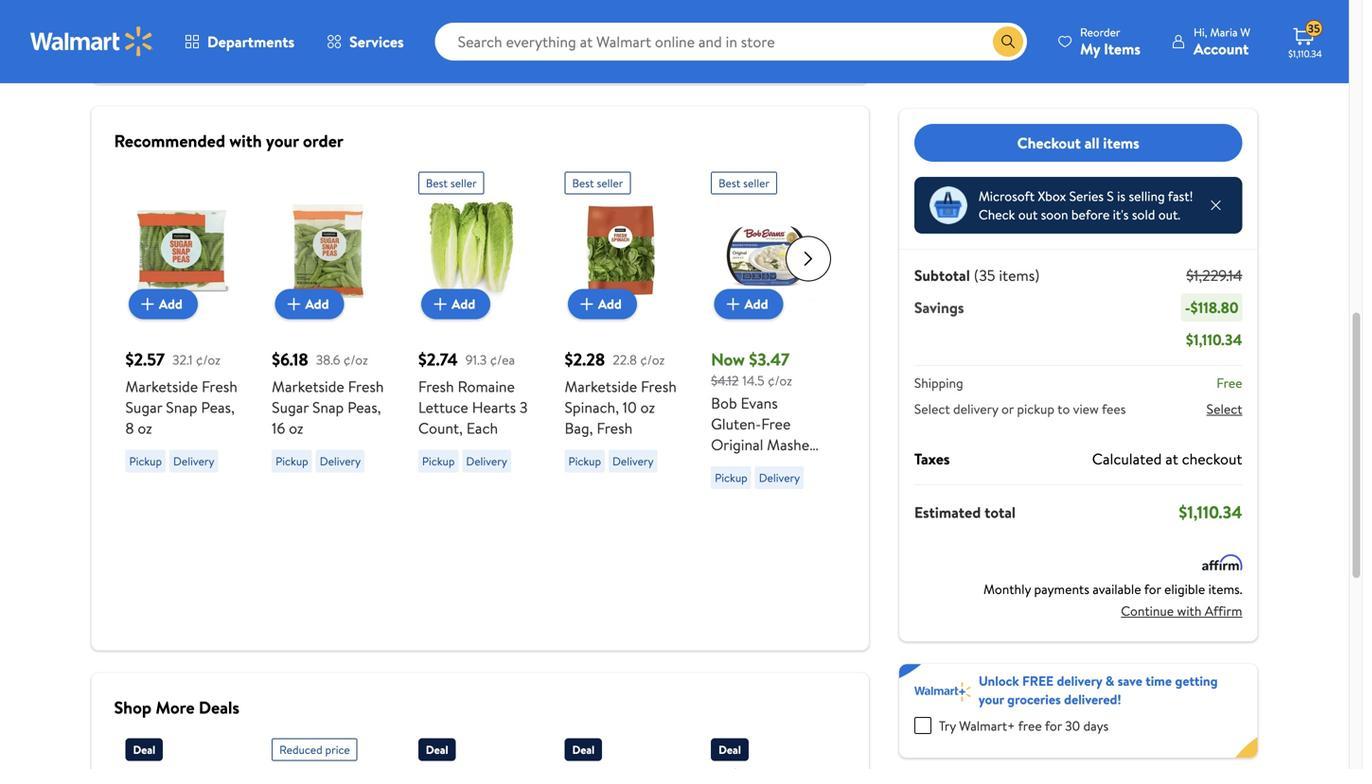Task type: vqa. For each thing, say whether or not it's contained in the screenshot.
the continue
yes



Task type: locate. For each thing, give the bounding box(es) containing it.
fresh for $2.28
[[641, 376, 677, 397]]

add button up $2.74
[[422, 289, 491, 320]]

marketside down $2.28
[[565, 376, 637, 397]]

0 horizontal spatial peas,
[[201, 397, 235, 418]]

add button for now $3.47
[[714, 289, 784, 320]]

count,
[[418, 418, 463, 439]]

seller inside 'now $3.47' group
[[743, 175, 770, 191]]

-
[[1185, 297, 1191, 318]]

now
[[711, 348, 745, 372]]

delivery inside $2.74 group
[[466, 454, 507, 470]]

1 add to cart image from the left
[[283, 293, 305, 316]]

2 snap from the left
[[312, 397, 344, 418]]

your
[[266, 129, 299, 153], [979, 691, 1005, 709]]

romaine
[[458, 376, 515, 397]]

fresh
[[202, 376, 238, 397], [348, 376, 384, 397], [418, 376, 454, 397], [641, 376, 677, 397], [597, 418, 633, 439]]

1 horizontal spatial select
[[1207, 400, 1243, 419]]

0 horizontal spatial checkout
[[768, 44, 824, 62]]

search icon image
[[1001, 34, 1016, 49]]

1 marketside from the left
[[125, 376, 198, 397]]

2 horizontal spatial best
[[719, 175, 741, 191]]

oz inside $6.18 38.6 ¢/oz marketside fresh sugar snap peas, 16 oz
[[289, 418, 304, 439]]

3 best seller from the left
[[719, 175, 770, 191]]

add up $3.47
[[745, 295, 768, 313]]

sugar inside $6.18 38.6 ¢/oz marketside fresh sugar snap peas, 16 oz
[[272, 397, 309, 418]]

or
[[1002, 400, 1014, 419]]

free
[[1217, 374, 1243, 393], [762, 414, 791, 435]]

0 horizontal spatial delivery
[[954, 400, 999, 419]]

0 horizontal spatial your
[[266, 129, 299, 153]]

$2.57 32.1 ¢/oz marketside fresh sugar snap peas, 8 oz
[[125, 348, 238, 439]]

savings
[[915, 297, 964, 318]]

peas, inside $6.18 38.6 ¢/oz marketside fresh sugar snap peas, 16 oz
[[348, 397, 381, 418]]

peas, left count,
[[348, 397, 381, 418]]

for up continue
[[1145, 580, 1162, 599]]

0 vertical spatial delivery
[[954, 400, 999, 419]]

pickup
[[129, 454, 162, 470], [276, 454, 308, 470], [422, 454, 455, 470], [569, 454, 601, 470], [715, 470, 748, 486]]

0 vertical spatial with
[[229, 129, 262, 153]]

oz inside now $3.47 $4.12 14.5 ¢/oz bob evans gluten-free original mashed potatoes tray, 24 oz (refrigerated)
[[711, 476, 726, 497]]

add up 38.6
[[305, 295, 329, 313]]

3 best from the left
[[719, 175, 741, 191]]

next slide for horizontalscrollerrecommendations list image
[[786, 236, 831, 282]]

¢/oz inside $2.57 32.1 ¢/oz marketside fresh sugar snap peas, 8 oz
[[196, 351, 221, 369]]

add button up 38.6
[[275, 289, 344, 320]]

$2.74
[[418, 348, 458, 372]]

10
[[623, 397, 637, 418]]

add to cart image inside '$2.28' group
[[576, 293, 598, 316]]

seller for $2.28
[[597, 175, 623, 191]]

delivery down mashed
[[759, 470, 800, 486]]

fresh inside $6.18 38.6 ¢/oz marketside fresh sugar snap peas, 16 oz
[[348, 376, 384, 397]]

for for free
[[1045, 717, 1062, 736]]

your left order
[[266, 129, 299, 153]]

best seller inside '$2.28' group
[[572, 175, 623, 191]]

microsoft xbox series s is selling fast! check out soon before it's sold out.
[[979, 187, 1194, 224]]

pickup inside $2.74 group
[[422, 454, 455, 470]]

2 sugar from the left
[[272, 397, 309, 418]]

2 seller from the left
[[597, 175, 623, 191]]

1 best seller from the left
[[426, 175, 477, 191]]

is
[[1118, 187, 1126, 205]]

1 horizontal spatial peas,
[[348, 397, 381, 418]]

add to cart image for $2.74
[[429, 293, 452, 316]]

3 seller from the left
[[743, 175, 770, 191]]

with down eligible
[[1178, 602, 1202, 621]]

add inside $2.74 group
[[452, 295, 476, 313]]

oz down original
[[711, 476, 726, 497]]

add to cart image inside 'now $3.47' group
[[722, 293, 745, 316]]

1 horizontal spatial add to cart image
[[429, 293, 452, 316]]

delivery down each
[[466, 454, 507, 470]]

¢/oz inside $2.28 22.8 ¢/oz marketside fresh spinach, 10 oz bag, fresh
[[640, 351, 665, 369]]

add button up $3.47
[[714, 289, 784, 320]]

for left 30
[[1045, 717, 1062, 736]]

delivery for $3.47
[[759, 470, 800, 486]]

0 horizontal spatial add to cart image
[[283, 293, 305, 316]]

pickup down original
[[715, 470, 748, 486]]

1 vertical spatial checkout
[[1018, 132, 1081, 153]]

delivery down the 10
[[613, 454, 654, 470]]

items
[[1104, 132, 1140, 153]]

$1,110.34 down 35
[[1289, 47, 1323, 60]]

1 select from the left
[[915, 400, 950, 419]]

delivery down $6.18 38.6 ¢/oz marketside fresh sugar snap peas, 16 oz
[[320, 454, 361, 470]]

0 vertical spatial for
[[1145, 580, 1162, 599]]

0 vertical spatial subtotal
[[114, 43, 169, 64]]

add inside $2.57 group
[[159, 295, 183, 313]]

delivery for 32.1
[[173, 454, 214, 470]]

sugar down $2.57
[[125, 397, 162, 418]]

check
[[979, 205, 1016, 224]]

oz right 16
[[289, 418, 304, 439]]

2 select from the left
[[1207, 400, 1243, 419]]

4 add button from the left
[[568, 289, 637, 320]]

$1,027.28
[[173, 43, 232, 64]]

peas, left 16
[[201, 397, 235, 418]]

subtotal up savings
[[915, 265, 970, 286]]

with right recommended
[[229, 129, 262, 153]]

add inside '$2.28' group
[[598, 295, 622, 313]]

1 horizontal spatial delivery
[[1057, 672, 1103, 691]]

best seller
[[426, 175, 477, 191], [572, 175, 623, 191], [719, 175, 770, 191]]

pickup down bag,
[[569, 454, 601, 470]]

add up "32.1"
[[159, 295, 183, 313]]

0 horizontal spatial free
[[762, 414, 791, 435]]

snap down "32.1"
[[166, 397, 198, 418]]

0 vertical spatial checkout
[[768, 44, 824, 62]]

oz right the 10
[[641, 397, 655, 418]]

1 horizontal spatial best seller
[[572, 175, 623, 191]]

snap inside $2.57 32.1 ¢/oz marketside fresh sugar snap peas, 8 oz
[[166, 397, 198, 418]]

$6.18 group
[[272, 164, 384, 481]]

close nudge image
[[1209, 198, 1224, 213]]

2 horizontal spatial best seller
[[719, 175, 770, 191]]

¢/oz right 14.5
[[768, 372, 793, 390]]

¢/oz right "32.1"
[[196, 351, 221, 369]]

5 add from the left
[[745, 295, 768, 313]]

0 horizontal spatial sugar
[[125, 397, 162, 418]]

seller inside $2.74 group
[[451, 175, 477, 191]]

available
[[1093, 580, 1142, 599]]

payments
[[1035, 580, 1090, 599]]

2 marketside from the left
[[272, 376, 345, 397]]

2 horizontal spatial seller
[[743, 175, 770, 191]]

add button inside $2.74 group
[[422, 289, 491, 320]]

select up checkout
[[1207, 400, 1243, 419]]

add up the 91.3
[[452, 295, 476, 313]]

oz right "8"
[[138, 418, 152, 439]]

delivery inside $6.18 group
[[320, 454, 361, 470]]

2 add from the left
[[305, 295, 329, 313]]

1 horizontal spatial snap
[[312, 397, 344, 418]]

snap inside $6.18 38.6 ¢/oz marketside fresh sugar snap peas, 16 oz
[[312, 397, 344, 418]]

gluten-
[[711, 414, 762, 435]]

1 seller from the left
[[451, 175, 477, 191]]

¢/oz
[[196, 351, 221, 369], [344, 351, 368, 369], [640, 351, 665, 369], [768, 372, 793, 390]]

checkout
[[1182, 449, 1243, 470]]

best
[[426, 175, 448, 191], [572, 175, 594, 191], [719, 175, 741, 191]]

add button up $2.28
[[568, 289, 637, 320]]

add to cart image
[[136, 293, 159, 316], [429, 293, 452, 316], [576, 293, 598, 316]]

spinach,
[[565, 397, 619, 418]]

your up walmart+
[[979, 691, 1005, 709]]

for for available
[[1145, 580, 1162, 599]]

1 add button from the left
[[129, 289, 198, 320]]

marketside inside $2.28 22.8 ¢/oz marketside fresh spinach, 10 oz bag, fresh
[[565, 376, 637, 397]]

2 best from the left
[[572, 175, 594, 191]]

2 horizontal spatial add to cart image
[[576, 293, 598, 316]]

potatoes
[[711, 455, 770, 476]]

fresh for $6.18
[[348, 376, 384, 397]]

3 marketside from the left
[[565, 376, 637, 397]]

add to cart image up now
[[722, 293, 745, 316]]

subtotal left the $1,027.28
[[114, 43, 169, 64]]

add to cart image up $2.28
[[576, 293, 598, 316]]

oz inside $2.57 32.1 ¢/oz marketside fresh sugar snap peas, 8 oz
[[138, 418, 152, 439]]

1 vertical spatial your
[[979, 691, 1005, 709]]

fast!
[[1168, 187, 1194, 205]]

2 add to cart image from the left
[[429, 293, 452, 316]]

free
[[1019, 717, 1042, 736]]

best inside 'now $3.47' group
[[719, 175, 741, 191]]

delivered!
[[1065, 691, 1122, 709]]

best inside $2.74 group
[[426, 175, 448, 191]]

5 add button from the left
[[714, 289, 784, 320]]

mashed
[[767, 435, 818, 455]]

out.
[[1159, 205, 1181, 224]]

xbox
[[1038, 187, 1066, 205]]

3 add button from the left
[[422, 289, 491, 320]]

3 add from the left
[[452, 295, 476, 313]]

1 peas, from the left
[[201, 397, 235, 418]]

sugar inside $2.57 32.1 ¢/oz marketside fresh sugar snap peas, 8 oz
[[125, 397, 162, 418]]

1 horizontal spatial checkout
[[1018, 132, 1081, 153]]

0 vertical spatial free
[[1217, 374, 1243, 393]]

seller for now
[[743, 175, 770, 191]]

¢/oz right '22.8'
[[640, 351, 665, 369]]

banner
[[899, 665, 1258, 759]]

add button inside $2.57 group
[[129, 289, 198, 320]]

services button
[[311, 19, 420, 64]]

1 vertical spatial for
[[1045, 717, 1062, 736]]

0 horizontal spatial best
[[426, 175, 448, 191]]

2 peas, from the left
[[348, 397, 381, 418]]

22.8
[[613, 351, 637, 369]]

free up "select" "button"
[[1217, 374, 1243, 393]]

1 horizontal spatial marketside
[[272, 376, 345, 397]]

best seller inside $2.74 group
[[426, 175, 477, 191]]

Walmart Site-Wide search field
[[435, 23, 1028, 61]]

add for $2.28
[[598, 295, 622, 313]]

2 horizontal spatial marketside
[[565, 376, 637, 397]]

checkout button
[[745, 38, 846, 69]]

$1,110.34 down $118.80
[[1186, 330, 1243, 350]]

1 vertical spatial with
[[1178, 602, 1202, 621]]

1 horizontal spatial seller
[[597, 175, 623, 191]]

add to cart image up $2.57
[[136, 293, 159, 316]]

0 horizontal spatial subtotal
[[114, 43, 169, 64]]

$2.74 group
[[418, 164, 531, 481]]

pickup down count,
[[422, 454, 455, 470]]

shop more deals
[[114, 696, 239, 720]]

recommended with your order
[[114, 129, 344, 153]]

hi,
[[1194, 24, 1208, 40]]

add inside 'now $3.47' group
[[745, 295, 768, 313]]

marketside inside $2.57 32.1 ¢/oz marketside fresh sugar snap peas, 8 oz
[[125, 376, 198, 397]]

original
[[711, 435, 764, 455]]

1 add to cart image from the left
[[136, 293, 159, 316]]

price
[[325, 742, 350, 759]]

30
[[1065, 717, 1081, 736]]

affirm image
[[1203, 555, 1243, 571]]

0 horizontal spatial best seller
[[426, 175, 477, 191]]

sugar down $6.18
[[272, 397, 309, 418]]

snap
[[166, 397, 198, 418], [312, 397, 344, 418]]

1 sugar from the left
[[125, 397, 162, 418]]

marketside inside $6.18 38.6 ¢/oz marketside fresh sugar snap peas, 16 oz
[[272, 376, 345, 397]]

with inside monthly payments available for eligible items. continue with affirm
[[1178, 602, 1202, 621]]

pickup inside '$2.28' group
[[569, 454, 601, 470]]

¢/oz for $6.18
[[344, 351, 368, 369]]

snap down 38.6
[[312, 397, 344, 418]]

best inside '$2.28' group
[[572, 175, 594, 191]]

4 deal group from the left
[[711, 732, 824, 770]]

deal group
[[125, 732, 238, 770], [418, 732, 531, 770], [565, 732, 677, 770], [711, 732, 824, 770]]

my
[[1081, 38, 1101, 59]]

1 snap from the left
[[166, 397, 198, 418]]

2 add button from the left
[[275, 289, 344, 320]]

seller
[[451, 175, 477, 191], [597, 175, 623, 191], [743, 175, 770, 191]]

add inside $6.18 group
[[305, 295, 329, 313]]

add button up $2.57
[[129, 289, 198, 320]]

$1,110.34
[[1289, 47, 1323, 60], [1186, 330, 1243, 350], [1179, 501, 1243, 525]]

$4.12
[[711, 372, 739, 390]]

marketside for $2.57
[[125, 376, 198, 397]]

pickup inside $2.57 group
[[129, 454, 162, 470]]

¢/oz inside now $3.47 $4.12 14.5 ¢/oz bob evans gluten-free original mashed potatoes tray, 24 oz (refrigerated)
[[768, 372, 793, 390]]

snap for $2.57
[[166, 397, 198, 418]]

add button for $2.74
[[422, 289, 491, 320]]

$2.28 22.8 ¢/oz marketside fresh spinach, 10 oz bag, fresh
[[565, 348, 677, 439]]

add button inside 'now $3.47' group
[[714, 289, 784, 320]]

select down shipping
[[915, 400, 950, 419]]

$3.47
[[749, 348, 790, 372]]

add button inside '$2.28' group
[[568, 289, 637, 320]]

banner containing unlock free delivery & save time getting your groceries delivered!
[[899, 665, 1258, 759]]

1 best from the left
[[426, 175, 448, 191]]

38.6
[[316, 351, 340, 369]]

3 add to cart image from the left
[[576, 293, 598, 316]]

4 add from the left
[[598, 295, 622, 313]]

fresh inside $2.57 32.1 ¢/oz marketside fresh sugar snap peas, 8 oz
[[202, 376, 238, 397]]

2 deal from the left
[[426, 742, 448, 759]]

pickup for $6.18
[[276, 454, 308, 470]]

pickup down "8"
[[129, 454, 162, 470]]

add to cart image
[[283, 293, 305, 316], [722, 293, 745, 316]]

oz
[[641, 397, 655, 418], [138, 418, 152, 439], [289, 418, 304, 439], [711, 476, 726, 497]]

3 deal group from the left
[[565, 732, 677, 770]]

add to cart image up $2.74
[[429, 293, 452, 316]]

peas, for $6.18
[[348, 397, 381, 418]]

add to cart image inside $2.57 group
[[136, 293, 159, 316]]

1 horizontal spatial best
[[572, 175, 594, 191]]

marketside down $2.57
[[125, 376, 198, 397]]

delivery for 91.3
[[466, 454, 507, 470]]

delivery inside unlock free delivery & save time getting your groceries delivered!
[[1057, 672, 1103, 691]]

$1,110.34 up affirm image
[[1179, 501, 1243, 525]]

oz inside $2.28 22.8 ¢/oz marketside fresh spinach, 10 oz bag, fresh
[[641, 397, 655, 418]]

1 vertical spatial subtotal
[[915, 265, 970, 286]]

maria
[[1211, 24, 1238, 40]]

$2.57
[[125, 348, 165, 372]]

pickup for now
[[715, 470, 748, 486]]

0 horizontal spatial snap
[[166, 397, 198, 418]]

1 deal from the left
[[133, 742, 156, 759]]

0 horizontal spatial select
[[915, 400, 950, 419]]

marketside down $6.18
[[272, 376, 345, 397]]

1 horizontal spatial add to cart image
[[722, 293, 745, 316]]

delivery left &
[[1057, 672, 1103, 691]]

add to cart image inside $2.74 group
[[429, 293, 452, 316]]

0 horizontal spatial for
[[1045, 717, 1062, 736]]

0 horizontal spatial marketside
[[125, 376, 198, 397]]

subtotal
[[114, 43, 169, 64], [915, 265, 970, 286]]

series
[[1070, 187, 1104, 205]]

1 horizontal spatial your
[[979, 691, 1005, 709]]

seller inside '$2.28' group
[[597, 175, 623, 191]]

¢/oz right 38.6
[[344, 351, 368, 369]]

free
[[1023, 672, 1054, 691]]

to
[[1058, 400, 1070, 419]]

for inside monthly payments available for eligible items. continue with affirm
[[1145, 580, 1162, 599]]

add to cart image up $6.18
[[283, 293, 305, 316]]

delivery inside '$2.28' group
[[613, 454, 654, 470]]

groceries
[[1008, 691, 1061, 709]]

1 horizontal spatial subtotal
[[915, 265, 970, 286]]

2 best seller from the left
[[572, 175, 623, 191]]

2 add to cart image from the left
[[722, 293, 745, 316]]

best seller inside 'now $3.47' group
[[719, 175, 770, 191]]

delivery left or
[[954, 400, 999, 419]]

microsoft
[[979, 187, 1035, 205]]

delivery inside 'now $3.47' group
[[759, 470, 800, 486]]

peas, inside $2.57 32.1 ¢/oz marketside fresh sugar snap peas, 8 oz
[[201, 397, 235, 418]]

delivery for 22.8
[[613, 454, 654, 470]]

for
[[1145, 580, 1162, 599], [1045, 717, 1062, 736]]

¢/oz for $2.28
[[640, 351, 665, 369]]

with
[[229, 129, 262, 153], [1178, 602, 1202, 621]]

1 vertical spatial free
[[762, 414, 791, 435]]

add up '22.8'
[[598, 295, 622, 313]]

delivery for 38.6
[[320, 454, 361, 470]]

1 add from the left
[[159, 295, 183, 313]]

0 vertical spatial your
[[266, 129, 299, 153]]

delivery
[[954, 400, 999, 419], [1057, 672, 1103, 691]]

1 vertical spatial delivery
[[1057, 672, 1103, 691]]

1 horizontal spatial free
[[1217, 374, 1243, 393]]

0 horizontal spatial seller
[[451, 175, 477, 191]]

1 horizontal spatial with
[[1178, 602, 1202, 621]]

1 horizontal spatial sugar
[[272, 397, 309, 418]]

select
[[915, 400, 950, 419], [1207, 400, 1243, 419]]

pickup inside 'now $3.47' group
[[715, 470, 748, 486]]

pickup down 16
[[276, 454, 308, 470]]

delivery down $2.57 32.1 ¢/oz marketside fresh sugar snap peas, 8 oz
[[173, 454, 214, 470]]

0 horizontal spatial add to cart image
[[136, 293, 159, 316]]

delivery inside $2.57 group
[[173, 454, 214, 470]]

¢/oz inside $6.18 38.6 ¢/oz marketside fresh sugar snap peas, 16 oz
[[344, 351, 368, 369]]

free up tray,
[[762, 414, 791, 435]]

1 horizontal spatial for
[[1145, 580, 1162, 599]]

pickup inside $6.18 group
[[276, 454, 308, 470]]



Task type: describe. For each thing, give the bounding box(es) containing it.
total
[[985, 502, 1016, 523]]

free inside now $3.47 $4.12 14.5 ¢/oz bob evans gluten-free original mashed potatoes tray, 24 oz (refrigerated)
[[762, 414, 791, 435]]

checkout for checkout all items
[[1018, 132, 1081, 153]]

4 deal from the left
[[719, 742, 741, 759]]

subtotal $1,027.28
[[114, 43, 232, 64]]

bag,
[[565, 418, 593, 439]]

hi, maria w account
[[1194, 24, 1251, 59]]

reorder
[[1081, 24, 1121, 40]]

items.
[[1209, 580, 1243, 599]]

order
[[303, 129, 344, 153]]

best for $2.74
[[426, 175, 448, 191]]

2 deal group from the left
[[418, 732, 531, 770]]

¢/oz for $2.57
[[196, 351, 221, 369]]

pickup for $2.28
[[569, 454, 601, 470]]

taxes
[[915, 449, 950, 470]]

your inside unlock free delivery & save time getting your groceries delivered!
[[979, 691, 1005, 709]]

$6.18 38.6 ¢/oz marketside fresh sugar snap peas, 16 oz
[[272, 348, 384, 439]]

reduced price group
[[272, 732, 384, 770]]

now $3.47 $4.12 14.5 ¢/oz bob evans gluten-free original mashed potatoes tray, 24 oz (refrigerated)
[[711, 348, 823, 497]]

checkout all items
[[1018, 132, 1140, 153]]

$2.57 group
[[125, 164, 238, 481]]

(refrigerated)
[[730, 476, 823, 497]]

sugar for $2.57
[[125, 397, 162, 418]]

w
[[1241, 24, 1251, 40]]

fresh inside $2.74 91.3 ¢/ea fresh romaine lettuce hearts 3 count, each
[[418, 376, 454, 397]]

subtotal for subtotal (35 items)
[[915, 265, 970, 286]]

account
[[1194, 38, 1249, 59]]

subtotal for subtotal $1,027.28
[[114, 43, 169, 64]]

sugar for $6.18
[[272, 397, 309, 418]]

walmart+
[[959, 717, 1016, 736]]

¢/ea
[[490, 351, 515, 369]]

days
[[1084, 717, 1109, 736]]

hearts
[[472, 397, 516, 418]]

select for select delivery or pickup to view fees
[[915, 400, 950, 419]]

eligible
[[1165, 580, 1206, 599]]

it's
[[1113, 205, 1129, 224]]

Try Walmart+ free for 30 days checkbox
[[915, 718, 932, 735]]

0 vertical spatial $1,110.34
[[1289, 47, 1323, 60]]

91.3
[[466, 351, 487, 369]]

sold
[[1132, 205, 1156, 224]]

1 vertical spatial $1,110.34
[[1186, 330, 1243, 350]]

35
[[1308, 21, 1321, 37]]

(35
[[974, 265, 996, 286]]

soon
[[1041, 205, 1069, 224]]

items)
[[999, 265, 1040, 286]]

add to cart image for $2.28
[[576, 293, 598, 316]]

32.1
[[172, 351, 193, 369]]

best seller for now
[[719, 175, 770, 191]]

evans
[[741, 393, 778, 414]]

best seller for $2.28
[[572, 175, 623, 191]]

time
[[1146, 672, 1172, 691]]

add button inside $6.18 group
[[275, 289, 344, 320]]

fees
[[1102, 400, 1126, 419]]

2 vertical spatial $1,110.34
[[1179, 501, 1243, 525]]

subtotal (35 items)
[[915, 265, 1040, 286]]

walmart image
[[30, 27, 153, 57]]

select button
[[1207, 400, 1243, 419]]

departments
[[207, 31, 295, 52]]

select delivery or pickup to view fees
[[915, 400, 1126, 419]]

calculated at checkout
[[1093, 449, 1243, 470]]

add for now
[[745, 295, 768, 313]]

getting
[[1176, 672, 1218, 691]]

add to cart image inside $6.18 group
[[283, 293, 305, 316]]

-$118.80
[[1185, 297, 1239, 318]]

marketside for $6.18
[[272, 376, 345, 397]]

best for now
[[719, 175, 741, 191]]

add button for $2.28
[[568, 289, 637, 320]]

3 deal from the left
[[572, 742, 595, 759]]

items
[[1104, 38, 1141, 59]]

$2.28
[[565, 348, 605, 372]]

1 deal group from the left
[[125, 732, 238, 770]]

best seller for $2.74
[[426, 175, 477, 191]]

reduced
[[280, 742, 323, 759]]

save
[[1118, 672, 1143, 691]]

$2.28 group
[[565, 164, 677, 481]]

pickup for $2.57
[[129, 454, 162, 470]]

add for $2.74
[[452, 295, 476, 313]]

s
[[1107, 187, 1114, 205]]

pickup
[[1017, 400, 1055, 419]]

tray,
[[773, 455, 803, 476]]

select for "select" "button"
[[1207, 400, 1243, 419]]

continue with affirm link
[[1121, 597, 1243, 627]]

services
[[350, 31, 404, 52]]

deals
[[199, 696, 239, 720]]

affirm
[[1205, 602, 1243, 621]]

checkout for checkout
[[768, 44, 824, 62]]

bob
[[711, 393, 737, 414]]

lettuce
[[418, 397, 469, 418]]

peas, for $2.57
[[201, 397, 235, 418]]

marketside for $2.28
[[565, 376, 637, 397]]

24
[[806, 455, 823, 476]]

reduced price
[[280, 742, 350, 759]]

shop
[[114, 696, 152, 720]]

unlock
[[979, 672, 1019, 691]]

seller for $2.74
[[451, 175, 477, 191]]

shipping
[[915, 374, 964, 393]]

best for $2.28
[[572, 175, 594, 191]]

at
[[1166, 449, 1179, 470]]

$2.74 91.3 ¢/ea fresh romaine lettuce hearts 3 count, each
[[418, 348, 528, 439]]

0 horizontal spatial with
[[229, 129, 262, 153]]

monthly payments available for eligible items. continue with affirm
[[984, 580, 1243, 621]]

all
[[1085, 132, 1100, 153]]

before
[[1072, 205, 1110, 224]]

3
[[520, 397, 528, 418]]

each
[[467, 418, 498, 439]]

estimated total
[[915, 502, 1016, 523]]

walmart plus image
[[915, 683, 971, 702]]

16
[[272, 418, 285, 439]]

now $3.47 group
[[711, 164, 824, 497]]

less than x qty image
[[930, 187, 968, 224]]

8
[[125, 418, 134, 439]]

pickup for $2.74
[[422, 454, 455, 470]]

departments button
[[169, 19, 311, 64]]

Search search field
[[435, 23, 1028, 61]]

$1,229.14
[[1187, 265, 1243, 286]]

fresh for $2.57
[[202, 376, 238, 397]]

snap for $6.18
[[312, 397, 344, 418]]

&
[[1106, 672, 1115, 691]]

more
[[156, 696, 195, 720]]



